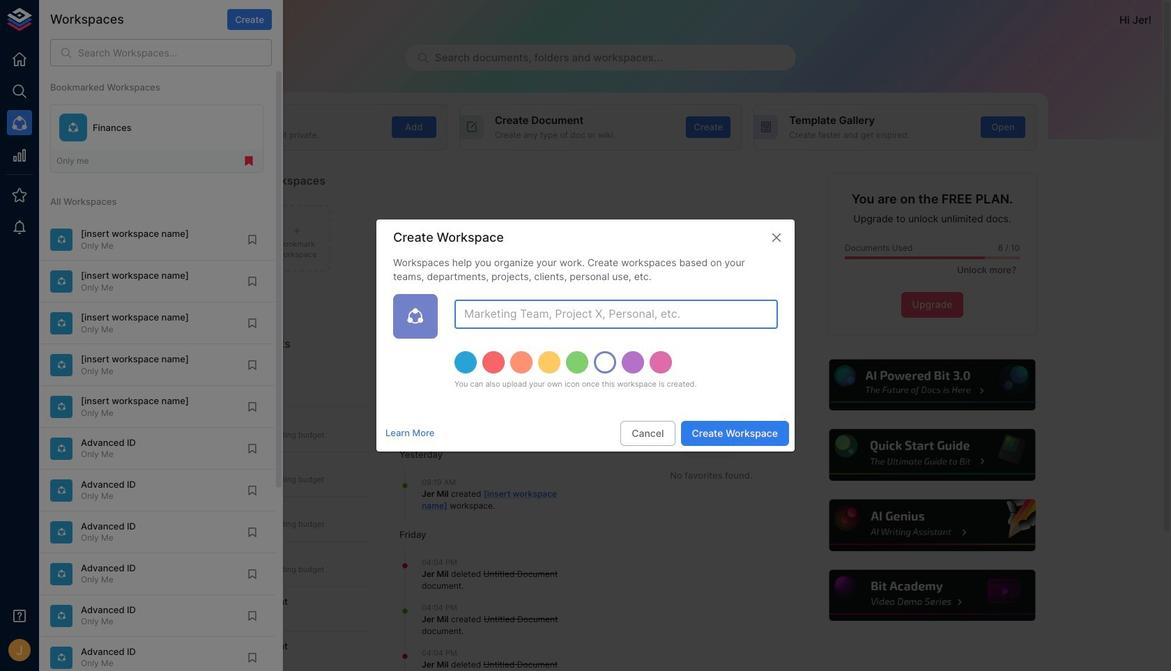 Task type: locate. For each thing, give the bounding box(es) containing it.
5 bookmark image from the top
[[246, 610, 259, 623]]

help image
[[828, 358, 1038, 413], [828, 428, 1038, 483], [828, 498, 1038, 554], [828, 569, 1038, 624]]

1 bookmark image from the top
[[246, 317, 259, 330]]

5 bookmark image from the top
[[246, 485, 259, 497]]

bookmark image
[[246, 317, 259, 330], [246, 359, 259, 372], [246, 401, 259, 414], [246, 443, 259, 455], [246, 485, 259, 497]]

2 bookmark image from the top
[[246, 359, 259, 372]]

dialog
[[377, 220, 795, 452]]

Marketing Team, Project X, Personal, etc. text field
[[455, 300, 779, 329]]

2 help image from the top
[[828, 428, 1038, 483]]

1 help image from the top
[[828, 358, 1038, 413]]

remove bookmark image
[[243, 155, 255, 168]]

3 bookmark image from the top
[[246, 401, 259, 414]]

bookmark image
[[246, 234, 259, 246], [246, 275, 259, 288], [246, 527, 259, 539], [246, 568, 259, 581], [246, 610, 259, 623], [246, 652, 259, 665]]

Search Workspaces... text field
[[78, 39, 272, 66]]



Task type: describe. For each thing, give the bounding box(es) containing it.
1 bookmark image from the top
[[246, 234, 259, 246]]

4 bookmark image from the top
[[246, 443, 259, 455]]

4 bookmark image from the top
[[246, 568, 259, 581]]

3 help image from the top
[[828, 498, 1038, 554]]

3 bookmark image from the top
[[246, 527, 259, 539]]

2 bookmark image from the top
[[246, 275, 259, 288]]

6 bookmark image from the top
[[246, 652, 259, 665]]

4 help image from the top
[[828, 569, 1038, 624]]



